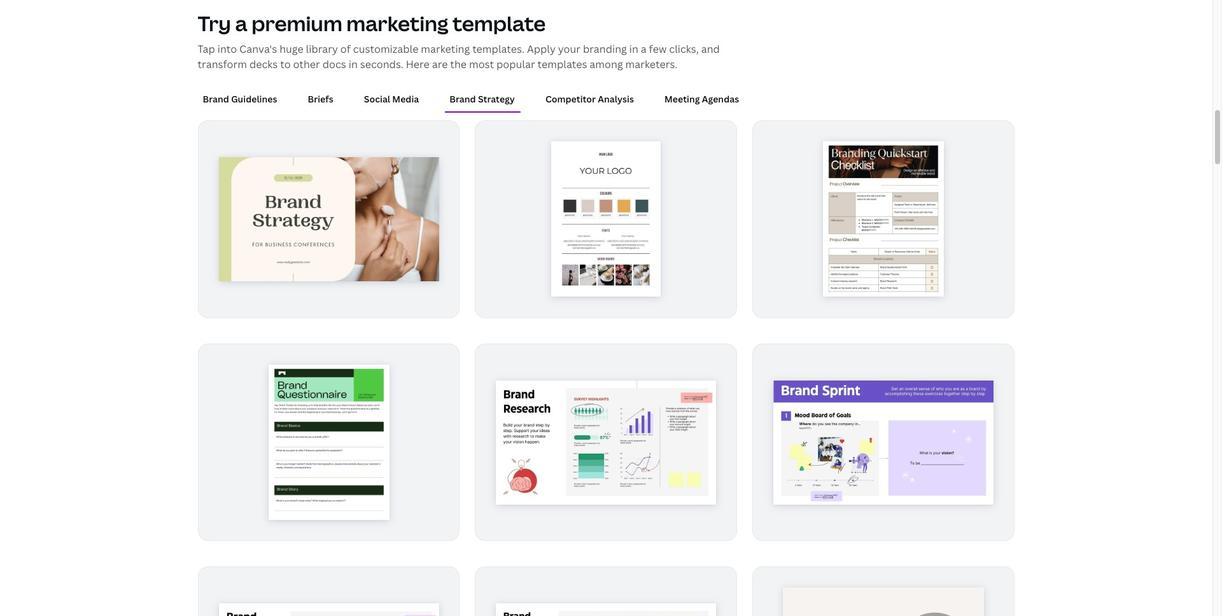 Task type: describe. For each thing, give the bounding box(es) containing it.
0 vertical spatial marketing
[[347, 9, 449, 37]]

and
[[702, 42, 720, 56]]

brand sprint planning whiteboard in purple grey modern professional style image
[[774, 380, 994, 504]]

meeting
[[665, 93, 700, 105]]

0 vertical spatial a
[[235, 9, 247, 37]]

brand strategy
[[450, 93, 515, 105]]

guidelines
[[231, 93, 277, 105]]

brand for brand guidelines
[[203, 93, 229, 105]]

meeting agendas
[[665, 93, 739, 105]]

agendas
[[702, 93, 739, 105]]

brand guidelines and brand kit team whiteboard in blue grey modern professional style image
[[496, 604, 717, 616]]

other
[[293, 57, 320, 71]]

branding
[[583, 42, 627, 56]]

to
[[280, 57, 291, 71]]

brand guidelines
[[203, 93, 277, 105]]

into
[[218, 42, 237, 56]]

are
[[432, 57, 448, 71]]

template
[[453, 9, 546, 37]]

social
[[364, 93, 390, 105]]

green organic shapes brand strategy presentation image
[[219, 157, 439, 281]]

customizable
[[353, 42, 419, 56]]

meeting agendas button
[[660, 87, 744, 111]]

branding board mood board template image
[[551, 141, 662, 297]]

docs
[[323, 57, 346, 71]]

transform
[[198, 57, 247, 71]]

branding quickstart checklist professional doc in dark brown black and white beige photocentric style image
[[824, 141, 944, 297]]

competitor analysis
[[546, 93, 634, 105]]

competitor
[[546, 93, 596, 105]]

strategy
[[478, 93, 515, 105]]

tap
[[198, 42, 215, 56]]

popular
[[497, 57, 535, 71]]



Task type: locate. For each thing, give the bounding box(es) containing it.
social media
[[364, 93, 419, 105]]

templates
[[538, 57, 587, 71]]

social media button
[[359, 87, 424, 111]]

a
[[235, 9, 247, 37], [641, 42, 647, 56]]

analysis
[[598, 93, 634, 105]]

most
[[469, 57, 494, 71]]

a left the few
[[641, 42, 647, 56]]

decks
[[250, 57, 278, 71]]

1 horizontal spatial brand
[[450, 93, 476, 105]]

briefs button
[[303, 87, 339, 111]]

1 vertical spatial marketing
[[421, 42, 470, 56]]

0 horizontal spatial in
[[349, 57, 358, 71]]

a right try
[[235, 9, 247, 37]]

2 brand from the left
[[450, 93, 476, 105]]

1 horizontal spatial in
[[630, 42, 639, 56]]

media
[[392, 93, 419, 105]]

0 vertical spatial in
[[630, 42, 639, 56]]

brand strategy button
[[445, 87, 520, 111]]

brand identity brainstorm whiteboard in purple grey modern professional style image
[[219, 604, 439, 616]]

in
[[630, 42, 639, 56], [349, 57, 358, 71]]

marketing
[[347, 9, 449, 37], [421, 42, 470, 56]]

templates.
[[473, 42, 525, 56]]

in up marketers.
[[630, 42, 639, 56]]

1 vertical spatial a
[[641, 42, 647, 56]]

try
[[198, 9, 231, 37]]

competitor analysis button
[[541, 87, 639, 111]]

brand research planning whiteboard in red grey modern professional style image
[[496, 380, 717, 504]]

your
[[558, 42, 581, 56]]

here
[[406, 57, 430, 71]]

1 vertical spatial in
[[349, 57, 358, 71]]

0 horizontal spatial a
[[235, 9, 247, 37]]

seconds.
[[360, 57, 404, 71]]

brand for brand strategy
[[450, 93, 476, 105]]

briefs
[[308, 93, 334, 105]]

brand
[[203, 93, 229, 105], [450, 93, 476, 105]]

library
[[306, 42, 338, 56]]

premium
[[252, 9, 342, 37]]

brand strategy workbook image
[[783, 588, 985, 616]]

marketing up are
[[421, 42, 470, 56]]

brand questionnaire professional doc in dark green black and white bold modern style image
[[269, 365, 389, 520]]

the
[[450, 57, 467, 71]]

brand down transform
[[203, 93, 229, 105]]

brand left strategy
[[450, 93, 476, 105]]

1 brand from the left
[[203, 93, 229, 105]]

among
[[590, 57, 623, 71]]

brand guidelines button
[[198, 87, 282, 111]]

in down of
[[349, 57, 358, 71]]

clicks,
[[669, 42, 699, 56]]

of
[[341, 42, 351, 56]]

marketers.
[[626, 57, 678, 71]]

huge
[[280, 42, 304, 56]]

try a premium marketing template tap into canva's huge library of customizable marketing templates. apply your branding in a few clicks, and transform decks to other docs in seconds. here are the most popular templates among marketers.
[[198, 9, 720, 71]]

few
[[649, 42, 667, 56]]

canva's
[[239, 42, 277, 56]]

1 horizontal spatial a
[[641, 42, 647, 56]]

apply
[[527, 42, 556, 56]]

marketing up customizable
[[347, 9, 449, 37]]

0 horizontal spatial brand
[[203, 93, 229, 105]]



Task type: vqa. For each thing, say whether or not it's contained in the screenshot.
" to the right
no



